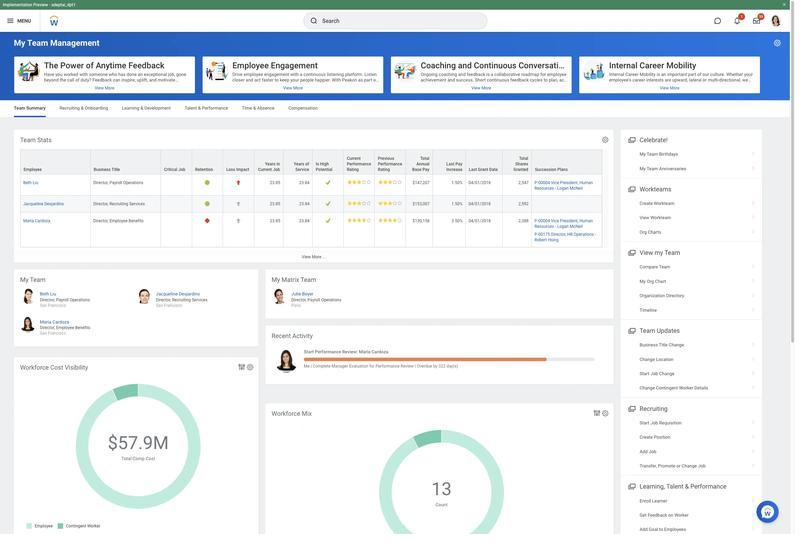 Task type: locate. For each thing, give the bounding box(es) containing it.
vice
[[552, 181, 560, 185], [552, 219, 560, 224]]

|
[[311, 364, 312, 369], [415, 364, 416, 369]]

0 vertical spatial human
[[580, 181, 594, 185]]

0 vertical spatial resources
[[535, 186, 555, 191]]

0 vertical spatial jacqueline desjardins link
[[23, 200, 64, 207]]

1 vertical spatial jacqueline desjardins
[[156, 292, 200, 297]]

create workteam link
[[621, 197, 763, 211]]

benefits down director, recruiting services at the top left of page
[[129, 219, 144, 224]]

1 years from the left
[[265, 162, 276, 167]]

logan inside items selected list
[[558, 224, 569, 229]]

1 vertical spatial cost
[[146, 457, 155, 462]]

1 vertical spatial pay
[[423, 167, 430, 172]]

10 chevron right image from the top
[[750, 511, 759, 518]]

00004 down succession
[[539, 181, 551, 185]]

1 horizontal spatial rating
[[378, 167, 390, 172]]

performance inside popup button
[[347, 162, 371, 167]]

0 horizontal spatial rating
[[347, 167, 359, 172]]

1 add from the top
[[640, 450, 648, 455]]

vice inside items selected list
[[552, 219, 560, 224]]

liu inside row
[[33, 181, 38, 185]]

1 horizontal spatial current
[[347, 156, 361, 161]]

& for time
[[253, 106, 256, 111]]

resources down succession
[[535, 186, 555, 191]]

my
[[655, 249, 664, 257]]

feedback up correction
[[511, 77, 529, 83]]

0 vertical spatial add
[[640, 450, 648, 455]]

president,
[[561, 181, 579, 185], [561, 219, 579, 224]]

performance left review
[[376, 364, 400, 369]]

2 00004 from the top
[[539, 219, 551, 224]]

chevron right image inside start job requisition link
[[750, 418, 759, 425]]

menu group image left learning,
[[627, 482, 637, 491]]

p-00175 director, hr operations - robert hsing
[[535, 232, 597, 243]]

chevron right image for get feedback on worker
[[750, 511, 759, 518]]

04/01/2018 for 2,388
[[469, 219, 491, 224]]

1 vertical spatial human
[[580, 219, 594, 224]]

0 vertical spatial meets expectations - performance in line with a solid team contributor. image
[[348, 180, 371, 184]]

is high potential button
[[313, 150, 344, 174]]

1 horizontal spatial maria
[[40, 320, 51, 325]]

enroll
[[640, 499, 652, 504]]

2 23.84 from the top
[[299, 202, 310, 207]]

grant
[[478, 167, 489, 172]]

meets expectations - performance in line with a solid team contributor. image up exceeds expectations - performance is excellent and generally surpassed expectations and required little to no supervision. image
[[348, 201, 371, 206]]

cardoza
[[35, 219, 50, 224], [53, 320, 69, 325], [372, 350, 389, 355]]

and inside 'have you worked with someone who has done an exceptional job, gone beyond the call of duty?  feedback can inspire, uplift, and motivate recipients to do better.  remind your team to use 'anytime' feedback to recognize others.'
[[149, 77, 157, 83]]

start for start performance review:  maria cardoza
[[304, 350, 314, 355]]

2 president, from the top
[[561, 219, 579, 224]]

the worker has been assessed as having high potential. image down the worker has been assessed as having high potential. icon
[[326, 201, 331, 207]]

1.50% for $147,207
[[452, 181, 463, 185]]

2 vertical spatial 04/01/2018
[[469, 219, 491, 224]]

roadmap
[[522, 72, 540, 77]]

0 horizontal spatial cost
[[50, 364, 63, 372]]

0 vertical spatial workteam
[[655, 201, 675, 206]]

create inside "link"
[[640, 435, 653, 440]]

jacqueline desjardins link for row containing current performance rating
[[23, 200, 64, 207]]

job right critical
[[178, 167, 186, 172]]

2 add from the top
[[640, 528, 648, 533]]

of
[[86, 61, 94, 70], [75, 77, 80, 83], [306, 162, 309, 167]]

configure and view chart data image
[[593, 409, 602, 418]]

0 vertical spatial cost
[[50, 364, 63, 372]]

chart
[[656, 279, 667, 284]]

row
[[20, 150, 603, 175], [20, 175, 603, 196], [20, 196, 603, 213], [20, 213, 603, 247]]

rating inside current performance rating
[[347, 167, 359, 172]]

employee inside the "director, employee benefits san francisco"
[[56, 326, 74, 331]]

1 horizontal spatial payroll
[[110, 181, 122, 185]]

1 1.50% from the top
[[452, 181, 463, 185]]

chevron right image inside transfer, promote or change job link
[[750, 461, 759, 468]]

0 horizontal spatial cardoza
[[35, 219, 50, 224]]

2 years from the left
[[294, 162, 305, 167]]

2 the worker has been assessed as having high potential. image from the top
[[326, 219, 331, 224]]

1 vertical spatial 00004
[[539, 219, 551, 224]]

5 chevron right image from the top
[[750, 291, 759, 298]]

1 vertical spatial jacqueline desjardins link
[[156, 290, 200, 297]]

4 chevron right image from the top
[[750, 305, 759, 312]]

$153,007
[[413, 202, 430, 207]]

1 vertical spatial title
[[660, 343, 668, 348]]

1 vertical spatial 23.84
[[299, 202, 310, 207]]

cost left visibility
[[50, 364, 63, 372]]

2 chevron right image from the top
[[750, 164, 759, 171]]

director, payroll operations san francisco
[[40, 298, 90, 308]]

cardoza inside recent activity element
[[372, 350, 389, 355]]

2 row from the top
[[20, 175, 603, 196]]

0 vertical spatial pay
[[456, 162, 463, 167]]

last left grant
[[469, 167, 477, 172]]

| right me
[[311, 364, 312, 369]]

performance inside 'popup button'
[[378, 162, 403, 167]]

of up service
[[306, 162, 309, 167]]

13 count
[[432, 479, 452, 508]]

0 vertical spatial 00004
[[539, 181, 551, 185]]

org inside my org chart link
[[647, 279, 655, 284]]

use
[[133, 83, 140, 88]]

4 menu group image from the top
[[627, 404, 637, 413]]

0 vertical spatial desjardins
[[44, 202, 64, 207]]

jacqueline inside list item
[[156, 292, 178, 297]]

compare team link
[[621, 260, 763, 275]]

onboarding
[[85, 106, 108, 111]]

cell for $147,207
[[161, 175, 192, 196]]

list for team updates
[[621, 338, 763, 396]]

birthdays
[[660, 152, 679, 157]]

1 23.84 from the top
[[299, 181, 310, 185]]

3 p- from the top
[[535, 232, 539, 237]]

1 the worker has been assessed as having high potential. image from the top
[[326, 201, 331, 207]]

title up location
[[660, 343, 668, 348]]

0 vertical spatial business
[[94, 167, 111, 172]]

business for business title
[[94, 167, 111, 172]]

org left chart
[[647, 279, 655, 284]]

enroll learner
[[640, 499, 668, 504]]

2 meets expectations - performance in line with a solid team contributor. image from the top
[[348, 201, 371, 206]]

p-00004 vice president, human resources - logan mcneil for second p-00004 vice president, human resources - logan mcneil link
[[535, 219, 594, 229]]

list containing enroll learner
[[621, 494, 763, 535]]

business up director, payroll operations
[[94, 167, 111, 172]]

menu group image right the configure workforce mix image
[[627, 404, 637, 413]]

last inside "popup button"
[[469, 167, 477, 172]]

1 row from the top
[[20, 150, 603, 175]]

tab list containing team summary
[[7, 101, 784, 117]]

total shares granted
[[514, 156, 529, 172]]

- inside 'p-00175 director, hr operations - robert hsing'
[[596, 232, 597, 237]]

chevron right image inside start job change 'link'
[[750, 369, 759, 376]]

last grant date
[[469, 167, 498, 172]]

chevron right image for start job change
[[750, 369, 759, 376]]

worker left details
[[680, 386, 694, 391]]

last for last grant date
[[469, 167, 477, 172]]

services inside the team stats element
[[129, 202, 145, 207]]

business inside popup button
[[94, 167, 111, 172]]

services
[[129, 202, 145, 207], [192, 298, 208, 303]]

call
[[67, 77, 74, 83]]

2 vertical spatial 23.84
[[299, 219, 310, 224]]

p-00004 vice president, human resources - logan mcneil up hr
[[535, 219, 594, 229]]

or
[[677, 464, 681, 469]]

view inside the team stats element
[[302, 255, 311, 260]]

director, inside the "director, employee benefits san francisco"
[[40, 326, 55, 331]]

the power of anytime feedback
[[44, 61, 165, 70]]

business title column header
[[91, 150, 161, 175]]

san for jacqueline desjardins
[[156, 303, 163, 308]]

0 vertical spatial benefits
[[129, 219, 144, 224]]

view for view my team
[[640, 249, 654, 257]]

1 vertical spatial benefits
[[75, 326, 90, 331]]

0 vertical spatial maria
[[23, 219, 34, 224]]

chevron right image for transfer, promote or change job
[[750, 461, 759, 468]]

configure workforce cost visibility image
[[247, 364, 254, 372]]

menu group image left celebrate!
[[627, 135, 637, 144]]

previous
[[378, 156, 395, 161]]

0 vertical spatial logan
[[558, 186, 569, 191]]

add for recruiting
[[640, 450, 648, 455]]

service
[[296, 167, 309, 172]]

logan for second p-00004 vice president, human resources - logan mcneil link
[[558, 224, 569, 229]]

2 human from the top
[[580, 219, 594, 224]]

organization directory link
[[621, 289, 763, 303]]

00004 up 00175
[[539, 219, 551, 224]]

benefits down beth liu list item
[[75, 326, 90, 331]]

previous performance rating
[[378, 156, 403, 172]]

boyer
[[302, 292, 314, 297]]

and
[[458, 61, 472, 70], [459, 72, 466, 77], [149, 77, 157, 83], [448, 77, 455, 83], [437, 83, 444, 88], [539, 83, 546, 88]]

1 vertical spatial maria cardoza link
[[40, 318, 69, 325]]

director,
[[93, 181, 109, 185], [93, 202, 109, 207], [93, 219, 109, 224], [552, 232, 567, 237], [40, 298, 55, 303], [156, 298, 171, 303], [292, 298, 307, 303], [40, 326, 55, 331]]

mcneil inside items selected list
[[570, 224, 583, 229]]

0 vertical spatial org
[[640, 230, 647, 235]]

0 vertical spatial 23.85
[[270, 181, 281, 185]]

jacqueline desjardins inside the team stats element
[[23, 202, 64, 207]]

list for workteams
[[621, 197, 763, 240]]

chevron right image inside create workteam 'link'
[[750, 199, 759, 206]]

cost
[[50, 364, 63, 372], [146, 457, 155, 462]]

meets expectations - performance in line with a solid team contributor. image
[[348, 180, 371, 184], [348, 201, 371, 206]]

0 vertical spatial the worker has been assessed as having high potential. image
[[326, 201, 331, 207]]

0 horizontal spatial workforce
[[20, 364, 49, 372]]

feedback down someone
[[93, 77, 112, 83]]

- right hr
[[596, 232, 597, 237]]

total inside total shares granted
[[520, 156, 529, 161]]

chevron right image inside add goal to employees link
[[750, 525, 759, 532]]

1 horizontal spatial liu
[[50, 292, 56, 297]]

1 vertical spatial workforce
[[272, 410, 301, 418]]

benefits for director, employee benefits san francisco
[[75, 326, 90, 331]]

1 vice from the top
[[552, 181, 560, 185]]

for right evaluation at left
[[370, 364, 375, 369]]

benefits inside the "director, employee benefits san francisco"
[[75, 326, 90, 331]]

5 chevron right image from the top
[[750, 340, 759, 347]]

1 horizontal spatial beth liu link
[[40, 290, 56, 297]]

create for create position
[[640, 435, 653, 440]]

start
[[304, 350, 314, 355], [640, 371, 650, 377], [640, 421, 650, 426]]

0 horizontal spatial beth
[[23, 181, 32, 185]]

workteam for create workteam
[[655, 201, 675, 206]]

implementation preview -   adeptai_dpt1
[[3, 2, 76, 7]]

operations for director, payroll operations
[[123, 181, 143, 185]]

search image
[[310, 17, 318, 25]]

2 vice from the top
[[552, 219, 560, 224]]

feedback left on
[[648, 513, 668, 518]]

date
[[490, 167, 498, 172]]

1 president, from the top
[[561, 181, 579, 185]]

president, down plans
[[561, 181, 579, 185]]

coaching
[[439, 72, 457, 77]]

add left goal on the bottom of page
[[640, 528, 648, 533]]

talent down transfer, promote or change job
[[667, 483, 684, 491]]

1 chevron right image from the top
[[750, 149, 759, 156]]

cardoza inside row
[[35, 219, 50, 224]]

payroll inside director, payroll operations paris
[[308, 298, 320, 303]]

of up with
[[86, 61, 94, 70]]

1 p- from the top
[[535, 181, 539, 185]]

mcneil down succession plans popup button
[[570, 186, 583, 191]]

add
[[640, 450, 648, 455], [640, 528, 648, 533]]

maria cardoza link inside maria cardoza list item
[[40, 318, 69, 325]]

1 logan from the top
[[558, 186, 569, 191]]

1 vertical spatial talent
[[667, 483, 684, 491]]

23.85 for director, recruiting services
[[270, 202, 281, 207]]

1 vertical spatial add
[[640, 528, 648, 533]]

employee engagement
[[233, 61, 318, 70]]

create down workteams
[[640, 201, 653, 206]]

jacqueline desjardins inside jacqueline desjardins list item
[[156, 292, 200, 297]]

director, inside director, payroll operations san francisco
[[40, 298, 55, 303]]

years of service
[[294, 162, 309, 172]]

2 resources from the top
[[535, 224, 555, 229]]

job
[[178, 167, 186, 172], [273, 167, 280, 172], [651, 371, 659, 377], [651, 421, 659, 426], [649, 450, 657, 455], [699, 464, 706, 469]]

2 the loss of this employee would be moderate or significant to the organization. image from the top
[[236, 219, 241, 224]]

2 horizontal spatial of
[[306, 162, 309, 167]]

my matrix team element
[[266, 270, 614, 319]]

3 chevron right image from the top
[[750, 262, 759, 269]]

1 horizontal spatial |
[[415, 364, 416, 369]]

view for view more ...
[[302, 255, 311, 260]]

1.50% down increase
[[452, 181, 463, 185]]

9 chevron right image from the top
[[750, 496, 759, 503]]

cardoza for top the maria cardoza link
[[35, 219, 50, 224]]

chevron right image inside my team birthdays link
[[750, 149, 759, 156]]

last for last pay increase
[[447, 162, 455, 167]]

1 meets expectations - performance in line with a solid team contributor. image from the top
[[348, 180, 371, 184]]

performance down previous at left top
[[378, 162, 403, 167]]

2 vertical spatial 23.85
[[270, 219, 281, 224]]

list for view my team
[[621, 260, 763, 318]]

beth liu link down employee column header
[[23, 179, 38, 185]]

remind
[[90, 83, 105, 88]]

1 vertical spatial the worker has been assessed as having high potential. image
[[326, 219, 331, 224]]

pay inside last pay increase
[[456, 162, 463, 167]]

workforce for $57.9m
[[20, 364, 49, 372]]

succession plans button
[[532, 150, 602, 174]]

1 23.85 from the top
[[270, 181, 281, 185]]

menu group image for learning, talent & performance
[[627, 482, 637, 491]]

9 chevron right image from the top
[[750, 433, 759, 440]]

payroll inside the team stats element
[[110, 181, 122, 185]]

23.84
[[299, 181, 310, 185], [299, 202, 310, 207], [299, 219, 310, 224]]

0 vertical spatial jacqueline
[[23, 202, 43, 207]]

3 04/01/2018 from the top
[[469, 219, 491, 224]]

1 button
[[730, 13, 746, 28]]

1 p-00004 vice president, human resources - logan mcneil link from the top
[[535, 179, 594, 191]]

total up annual
[[421, 156, 430, 161]]

1 menu group image from the top
[[627, 135, 637, 144]]

comp
[[133, 457, 145, 462]]

0 vertical spatial create
[[640, 201, 653, 206]]

years
[[265, 162, 276, 167], [294, 162, 305, 167]]

1 vertical spatial org
[[647, 279, 655, 284]]

chevron right image for add goal to employees
[[750, 525, 759, 532]]

my org chart
[[640, 279, 667, 284]]

1 04/01/2018 from the top
[[469, 181, 491, 185]]

1 horizontal spatial talent
[[667, 483, 684, 491]]

recent
[[272, 333, 291, 340]]

| right review
[[415, 364, 416, 369]]

1 vertical spatial services
[[192, 298, 208, 303]]

0 horizontal spatial |
[[311, 364, 312, 369]]

3 menu group image from the top
[[627, 326, 637, 335]]

0 horizontal spatial services
[[129, 202, 145, 207]]

beth liu up director, payroll operations san francisco
[[40, 292, 56, 297]]

0 horizontal spatial desjardins
[[44, 202, 64, 207]]

services inside director, recruiting services san francisco
[[192, 298, 208, 303]]

transfer, promote or change job link
[[621, 459, 763, 474]]

configure team stats image
[[602, 136, 610, 144]]

employee column header
[[20, 150, 91, 175]]

1 vertical spatial the loss of this employee would be moderate or significant to the organization. image
[[236, 219, 241, 224]]

beth for the leftmost beth liu link
[[23, 181, 32, 185]]

years inside the years of service
[[294, 162, 305, 167]]

cycles
[[530, 77, 543, 83]]

1 vertical spatial maria
[[40, 320, 51, 325]]

benefits inside the team stats element
[[129, 219, 144, 224]]

2 create from the top
[[640, 435, 653, 440]]

pay inside total annual base pay
[[423, 167, 430, 172]]

beth liu
[[23, 181, 38, 185], [40, 292, 56, 297]]

the worker has been assessed as having high potential. image for $153,007
[[326, 201, 331, 207]]

2 vertical spatial p-
[[535, 232, 539, 237]]

president, inside items selected list
[[561, 219, 579, 224]]

1 mcneil from the top
[[570, 186, 583, 191]]

1 vertical spatial jacqueline
[[156, 292, 178, 297]]

director, recruiting services
[[93, 202, 145, 207]]

cell
[[161, 175, 192, 196], [161, 196, 192, 213], [532, 196, 603, 213], [161, 213, 192, 247]]

title up director, payroll operations
[[112, 167, 120, 172]]

operations for director, payroll operations san francisco
[[70, 298, 90, 303]]

1
[[741, 15, 743, 18]]

feedback up an
[[129, 61, 165, 70]]

1 vertical spatial vice
[[552, 219, 560, 224]]

cost right comp
[[146, 457, 155, 462]]

change right the "or"
[[682, 464, 698, 469]]

business inside list
[[640, 343, 659, 348]]

8 chevron right image from the top
[[750, 418, 759, 425]]

view up org charts
[[640, 215, 650, 221]]

create up add job
[[640, 435, 653, 440]]

pay
[[456, 162, 463, 167], [423, 167, 430, 172]]

this worker has low retention risk. image
[[205, 201, 210, 207]]

francisco inside director, recruiting services san francisco
[[164, 303, 182, 308]]

resources inside items selected list
[[535, 224, 555, 229]]

1 horizontal spatial services
[[192, 298, 208, 303]]

hsing
[[548, 238, 559, 243]]

1 p-00004 vice president, human resources - logan mcneil from the top
[[535, 181, 594, 191]]

1 vertical spatial beth
[[40, 292, 49, 297]]

profile logan mcneil image
[[771, 15, 782, 28]]

charts
[[649, 230, 662, 235]]

desjardins inside list item
[[179, 292, 200, 297]]

job for critical job
[[178, 167, 186, 172]]

1 horizontal spatial beth liu
[[40, 292, 56, 297]]

business up "change location"
[[640, 343, 659, 348]]

configure workforce mix image
[[602, 410, 610, 418]]

0 horizontal spatial jacqueline
[[23, 202, 43, 207]]

00004 inside items selected list
[[539, 219, 551, 224]]

cell down critical job
[[161, 175, 192, 196]]

8 chevron right image from the top
[[750, 461, 759, 468]]

main content
[[0, 32, 791, 535]]

performance left "time" at the top
[[202, 106, 228, 111]]

1 horizontal spatial for
[[541, 72, 547, 77]]

the loss of this employee would be moderate or significant to the organization. image
[[236, 201, 241, 207], [236, 219, 241, 224]]

my for my matrix team
[[272, 276, 280, 284]]

for up the cycles
[[541, 72, 547, 77]]

desjardins for my team element
[[179, 292, 200, 297]]

start for start job change
[[640, 371, 650, 377]]

beth liu down employee column header
[[23, 181, 38, 185]]

2 04/01/2018 from the top
[[469, 202, 491, 207]]

chevron right image for enroll learner
[[750, 496, 759, 503]]

chevron right image for create workteam
[[750, 199, 759, 206]]

1 vertical spatial maria cardoza
[[40, 320, 69, 325]]

1 horizontal spatial last
[[469, 167, 477, 172]]

change inside start job change 'link'
[[660, 371, 675, 377]]

title for business title
[[112, 167, 120, 172]]

this worker has low retention risk. image
[[205, 180, 210, 185]]

pay up increase
[[456, 162, 463, 167]]

1 horizontal spatial beth
[[40, 292, 49, 297]]

jacqueline desjardins link inside list item
[[156, 290, 200, 297]]

worker right on
[[675, 513, 689, 518]]

6 chevron right image from the top
[[750, 355, 759, 362]]

performance up enroll learner link
[[691, 483, 727, 491]]

0 horizontal spatial pay
[[423, 167, 430, 172]]

org charts
[[640, 230, 662, 235]]

operations inside director, payroll operations paris
[[321, 298, 342, 303]]

director, inside director, recruiting services san francisco
[[156, 298, 171, 303]]

jacqueline for jacqueline desjardins link inside list item
[[156, 292, 178, 297]]

beth inside list item
[[40, 292, 49, 297]]

main content containing $57.9m
[[0, 32, 791, 535]]

beth down my team
[[40, 292, 49, 297]]

2 mcneil from the top
[[570, 224, 583, 229]]

list containing my team birthdays
[[621, 147, 763, 176]]

4 row from the top
[[20, 213, 603, 247]]

chevron right image for organization directory
[[750, 291, 759, 298]]

p-00004 vice president, human resources - logan mcneil for 2nd p-00004 vice president, human resources - logan mcneil link from the bottom
[[535, 181, 594, 191]]

total for total shares granted
[[520, 156, 529, 161]]

cell left this worker has low retention risk. icon
[[161, 196, 192, 213]]

1 vertical spatial create
[[640, 435, 653, 440]]

current performance rating
[[347, 156, 371, 172]]

liu inside list item
[[50, 292, 56, 297]]

total annual base pay
[[413, 156, 430, 172]]

menu group image left my
[[627, 248, 637, 257]]

1 vertical spatial cardoza
[[53, 320, 69, 325]]

1 the loss of this employee would be moderate or significant to the organization. image from the top
[[236, 201, 241, 207]]

1 vertical spatial beth liu
[[40, 292, 56, 297]]

1 resources from the top
[[535, 186, 555, 191]]

job down "change location"
[[651, 371, 659, 377]]

beth down employee column header
[[23, 181, 32, 185]]

menu group image
[[627, 135, 637, 144], [627, 248, 637, 257], [627, 326, 637, 335], [627, 404, 637, 413], [627, 482, 637, 491]]

- right preview
[[49, 2, 50, 7]]

1 horizontal spatial workforce
[[272, 410, 301, 418]]

timeline
[[640, 308, 657, 313]]

to right goal on the bottom of page
[[660, 528, 664, 533]]

recent activity element
[[266, 326, 614, 385]]

development
[[145, 106, 171, 111]]

2 p- from the top
[[535, 219, 539, 224]]

human down succession plans popup button
[[580, 181, 594, 185]]

menu button
[[0, 10, 40, 32]]

total
[[421, 156, 430, 161], [520, 156, 529, 161], [122, 457, 132, 462]]

10 chevron right image from the top
[[750, 525, 759, 532]]

1 vertical spatial beth liu link
[[40, 290, 56, 297]]

rating for previous performance rating
[[378, 167, 390, 172]]

recognize
[[44, 89, 64, 94]]

vice down succession plans on the top of the page
[[552, 181, 560, 185]]

payroll down business title on the top of page
[[110, 181, 122, 185]]

2 logan from the top
[[558, 224, 569, 229]]

san inside the "director, employee benefits san francisco"
[[40, 331, 47, 336]]

3 row from the top
[[20, 196, 603, 213]]

0 vertical spatial maria cardoza
[[23, 219, 50, 224]]

jacqueline inside row
[[23, 202, 43, 207]]

chevron right image inside change location link
[[750, 355, 759, 362]]

04/01/2018 for 2,592
[[469, 202, 491, 207]]

operations inside 'p-00175 director, hr operations - robert hsing'
[[574, 232, 595, 237]]

chevron right image inside create position "link"
[[750, 433, 759, 440]]

0 horizontal spatial beth liu
[[23, 181, 38, 185]]

create for create workteam
[[640, 201, 653, 206]]

7 chevron right image from the top
[[750, 447, 759, 454]]

francisco for desjardins
[[164, 303, 182, 308]]

0 horizontal spatial for
[[370, 364, 375, 369]]

0 vertical spatial president,
[[561, 181, 579, 185]]

change up start job change
[[640, 357, 656, 362]]

start inside 'link'
[[640, 371, 650, 377]]

resources for 2nd p-00004 vice president, human resources - logan mcneil link from the bottom
[[535, 186, 555, 191]]

list containing business title change
[[621, 338, 763, 396]]

list containing start job requisition
[[621, 416, 763, 474]]

start up "create position"
[[640, 421, 650, 426]]

...
[[323, 255, 326, 260]]

1 vertical spatial workteam
[[651, 215, 672, 221]]

2 horizontal spatial payroll
[[308, 298, 320, 303]]

1 create from the top
[[640, 201, 653, 206]]

0 horizontal spatial jacqueline desjardins
[[23, 202, 64, 207]]

chevron right image inside compare team link
[[750, 262, 759, 269]]

to left the do
[[65, 83, 69, 88]]

7 chevron right image from the top
[[750, 383, 759, 390]]

total for total annual base pay
[[421, 156, 430, 161]]

2 vertical spatial cardoza
[[372, 350, 389, 355]]

chevron right image for timeline
[[750, 305, 759, 312]]

4 chevron right image from the top
[[750, 277, 759, 284]]

the worker has been assessed as having high potential. image
[[326, 201, 331, 207], [326, 219, 331, 224]]

1 horizontal spatial benefits
[[129, 219, 144, 224]]

talent right development
[[185, 106, 197, 111]]

career
[[640, 61, 665, 70]]

cell left this worker has a high retention risk - immediate action needed. image
[[161, 213, 192, 247]]

current right is high potential popup button
[[347, 156, 361, 161]]

the loss of this employee would be moderate or significant to the organization. image down "the loss of this employee would be catastrophic or critical to the organization." image
[[236, 201, 241, 207]]

beth for beth liu link inside the list item
[[40, 292, 49, 297]]

3 chevron right image from the top
[[750, 199, 759, 206]]

0 horizontal spatial of
[[75, 77, 80, 83]]

2 p-00004 vice president, human resources - logan mcneil link from the top
[[535, 217, 594, 229]]

access
[[421, 83, 435, 88]]

list for celebrate!
[[621, 147, 763, 176]]

row containing beth liu
[[20, 175, 603, 196]]

of right call
[[75, 77, 80, 83]]

start inside recent activity element
[[304, 350, 314, 355]]

configure and view chart data image
[[238, 363, 246, 372]]

view left more
[[302, 255, 311, 260]]

1 horizontal spatial jacqueline desjardins link
[[156, 290, 200, 297]]

row containing maria cardoza
[[20, 213, 603, 247]]

1 vertical spatial business
[[640, 343, 659, 348]]

the worker has been assessed as having high potential. image left exceeds expectations - performance is excellent and generally surpassed expectations and required little to no supervision. image
[[326, 219, 331, 224]]

is
[[487, 72, 490, 77]]

1.50% up 3.50%
[[452, 202, 463, 207]]

chevron right image inside my org chart link
[[750, 277, 759, 284]]

promote
[[659, 464, 676, 469]]

rating down previous at left top
[[378, 167, 390, 172]]

1 horizontal spatial cardoza
[[53, 320, 69, 325]]

view for view workteam
[[640, 215, 650, 221]]

san inside director, recruiting services san francisco
[[156, 303, 163, 308]]

the loss of this employee would be moderate or significant to the organization. image right this worker has a high retention risk - immediate action needed. image
[[236, 219, 241, 224]]

total left comp
[[122, 457, 132, 462]]

2 rating from the left
[[378, 167, 390, 172]]

add up transfer,
[[640, 450, 648, 455]]

activity
[[293, 333, 313, 340]]

2 p-00004 vice president, human resources - logan mcneil from the top
[[535, 219, 594, 229]]

resources for second p-00004 vice president, human resources - logan mcneil link
[[535, 224, 555, 229]]

maria inside the team stats element
[[23, 219, 34, 224]]

job down in
[[273, 167, 280, 172]]

workteam down workteams
[[655, 201, 675, 206]]

5 menu group image from the top
[[627, 482, 637, 491]]

beyond
[[44, 77, 59, 83]]

recent activity
[[272, 333, 313, 340]]

plans
[[558, 167, 568, 172]]

you
[[55, 72, 63, 77]]

list containing create workteam
[[621, 197, 763, 240]]

0 horizontal spatial title
[[112, 167, 120, 172]]

my for my team management
[[14, 38, 25, 48]]

6 chevron right image from the top
[[750, 369, 759, 376]]

list containing compare team
[[621, 260, 763, 318]]

my team birthdays link
[[621, 147, 763, 162]]

years up service
[[294, 162, 305, 167]]

0 horizontal spatial benefits
[[75, 326, 90, 331]]

manager
[[332, 364, 348, 369]]

positive
[[547, 83, 563, 88]]

operations inside director, payroll operations san francisco
[[70, 298, 90, 303]]

3 23.85 from the top
[[270, 219, 281, 224]]

00175
[[539, 232, 551, 237]]

2 menu group image from the top
[[627, 248, 637, 257]]

2 1.50% from the top
[[452, 202, 463, 207]]

view more ...
[[302, 255, 326, 260]]

1 horizontal spatial of
[[86, 61, 94, 70]]

director, recruiting services san francisco
[[156, 298, 208, 308]]

rating inside previous performance rating
[[378, 167, 390, 172]]

1 horizontal spatial business
[[640, 343, 659, 348]]

configure this page image
[[774, 39, 782, 47]]

my team management
[[14, 38, 100, 48]]

my for my org chart
[[640, 279, 646, 284]]

p- right 2,388
[[535, 219, 539, 224]]

director, inside director, payroll operations paris
[[292, 298, 307, 303]]

vice for second p-00004 vice president, human resources - logan mcneil link
[[552, 219, 560, 224]]

2 23.85 from the top
[[270, 202, 281, 207]]

chevron right image for my team anniversaries
[[750, 164, 759, 171]]

list
[[621, 147, 763, 176], [621, 197, 763, 240], [621, 260, 763, 318], [20, 285, 252, 341], [621, 338, 763, 396], [621, 416, 763, 474], [621, 494, 763, 535]]

payroll up maria cardoza list item
[[56, 298, 69, 303]]

my for my team
[[20, 276, 29, 284]]

2 chevron right image from the top
[[750, 227, 759, 234]]

mcneil for second p-00004 vice president, human resources - logan mcneil link
[[570, 224, 583, 229]]

logan up p-00175 director, hr operations - robert hsing link
[[558, 224, 569, 229]]

cost inside $57.9m total comp cost
[[146, 457, 155, 462]]

chevron right image inside view workteam link
[[750, 213, 759, 220]]

chevron right image
[[750, 149, 759, 156], [750, 164, 759, 171], [750, 199, 759, 206], [750, 305, 759, 312], [750, 340, 759, 347], [750, 355, 759, 362], [750, 447, 759, 454], [750, 461, 759, 468], [750, 496, 759, 503], [750, 511, 759, 518]]

last up increase
[[447, 162, 455, 167]]

san for maria cardoza
[[40, 331, 47, 336]]

0 horizontal spatial current
[[258, 167, 272, 172]]

recruiting & onboarding
[[60, 106, 108, 111]]

pay down annual
[[423, 167, 430, 172]]

chevron right image
[[750, 213, 759, 220], [750, 227, 759, 234], [750, 262, 759, 269], [750, 277, 759, 284], [750, 291, 759, 298], [750, 369, 759, 376], [750, 383, 759, 390], [750, 418, 759, 425], [750, 433, 759, 440], [750, 525, 759, 532]]

2 | from the left
[[415, 364, 416, 369]]

chevron right image inside change contingent worker details link
[[750, 383, 759, 390]]

1 chevron right image from the top
[[750, 213, 759, 220]]

3 23.84 from the top
[[299, 219, 310, 224]]

chevron right image for change location
[[750, 355, 759, 362]]

0 vertical spatial mcneil
[[570, 186, 583, 191]]

years in current job
[[258, 162, 280, 172]]

logan down plans
[[558, 186, 569, 191]]

power
[[60, 61, 84, 70]]

director, for director, employee benefits
[[93, 219, 109, 224]]

last inside last pay increase
[[447, 162, 455, 167]]

performance right is high potential popup button
[[347, 162, 371, 167]]

rating right is high potential popup button
[[347, 167, 359, 172]]

2 horizontal spatial total
[[520, 156, 529, 161]]

p-00004 vice president, human resources - logan mcneil down plans
[[535, 181, 594, 191]]

last pay increase
[[447, 162, 463, 172]]

0 vertical spatial title
[[112, 167, 120, 172]]

menu group image
[[627, 184, 637, 194]]

1 horizontal spatial jacqueline desjardins
[[156, 292, 200, 297]]

change up contingent
[[660, 371, 675, 377]]

1 vertical spatial 23.85
[[270, 202, 281, 207]]

president, up hr
[[561, 219, 579, 224]]

chevron right image inside organization directory link
[[750, 291, 759, 298]]

total inside total annual base pay
[[421, 156, 430, 161]]

tab list
[[7, 101, 784, 117]]

beth liu inside list item
[[40, 292, 56, 297]]

san inside director, payroll operations san francisco
[[40, 303, 47, 308]]

0 vertical spatial 23.84
[[299, 181, 310, 185]]

start up me
[[304, 350, 314, 355]]

chevron right image inside timeline link
[[750, 305, 759, 312]]

chevron right image for my team birthdays
[[750, 149, 759, 156]]

liu for the leftmost beth liu link
[[33, 181, 38, 185]]

chevron right image for change contingent worker details
[[750, 383, 759, 390]]

feedback up short
[[467, 72, 486, 77]]

menu banner
[[0, 0, 791, 32]]

vice up p-00175 director, hr operations - robert hsing link
[[552, 219, 560, 224]]

years left in
[[265, 162, 276, 167]]

have you worked with someone who has done an exceptional job, gone beyond the call of duty?  feedback can inspire, uplift, and motivate recipients to do better.  remind your team to use 'anytime' feedback to recognize others.
[[44, 72, 186, 94]]

list containing beth liu
[[20, 285, 252, 341]]

1 rating from the left
[[347, 167, 359, 172]]



Task type: vqa. For each thing, say whether or not it's contained in the screenshot.


Task type: describe. For each thing, give the bounding box(es) containing it.
1 horizontal spatial feedback
[[511, 77, 529, 83]]

this worker has a high retention risk - immediate action needed. image
[[205, 219, 210, 224]]

president, for 2nd p-00004 vice president, human resources - logan mcneil link from the bottom
[[561, 181, 579, 185]]

my for my team birthdays
[[640, 152, 646, 157]]

chevron right image for create position
[[750, 433, 759, 440]]

list for recruiting
[[621, 416, 763, 474]]

organization
[[640, 293, 666, 299]]

workforce cost visibility element
[[14, 358, 259, 535]]

day(s)
[[447, 364, 459, 369]]

do
[[70, 83, 75, 88]]

transfer,
[[640, 464, 658, 469]]

have
[[44, 72, 54, 77]]

hr
[[568, 232, 573, 237]]

learning
[[122, 106, 139, 111]]

of inside 'have you worked with someone who has done an exceptional job, gone beyond the call of duty?  feedback can inspire, uplift, and motivate recipients to do better.  remind your team to use 'anytime' feedback to recognize others.'
[[75, 77, 80, 83]]

job down add job link
[[699, 464, 706, 469]]

23.84 for $147,207
[[299, 181, 310, 185]]

potential
[[316, 167, 333, 172]]

critical
[[164, 167, 177, 172]]

learning & development
[[122, 106, 171, 111]]

maria cardoza list item
[[20, 317, 136, 337]]

liu for beth liu link inside the list item
[[50, 292, 56, 297]]

add job link
[[621, 445, 763, 459]]

previous performance rating button
[[375, 150, 406, 174]]

row containing jacqueline desjardins
[[20, 196, 603, 213]]

& for recruiting
[[81, 106, 84, 111]]

director, for director, payroll operations san francisco
[[40, 298, 55, 303]]

base
[[413, 167, 422, 172]]

total shares granted button
[[503, 150, 532, 174]]

the worker has been assessed as having high potential. image
[[326, 180, 331, 185]]

anniversaries
[[660, 166, 687, 171]]

business title change link
[[621, 338, 763, 353]]

last pay increase button
[[433, 150, 466, 174]]

the loss of this employee would be catastrophic or critical to the organization. image
[[236, 180, 241, 185]]

talent inside tab list
[[185, 106, 197, 111]]

job for start job requisition
[[651, 421, 659, 426]]

menu group image for team updates
[[627, 326, 637, 335]]

julie boyer list item
[[272, 289, 440, 309]]

rating for current performance rating
[[347, 167, 359, 172]]

change inside change location link
[[640, 357, 656, 362]]

recipients
[[44, 83, 64, 88]]

provides
[[460, 83, 477, 88]]

my for my team anniversaries
[[640, 166, 646, 171]]

employee inside button
[[233, 61, 269, 70]]

employees
[[665, 528, 687, 533]]

director, for director, recruiting services
[[93, 202, 109, 207]]

close environment banner image
[[783, 2, 787, 7]]

to inside ongoing coaching and feedback is a collaborative roadmap for employee achievement and success.  short continuous feedback cycles to plan, act, access and modify provides acknowledgement, correction and positive outcomes.
[[544, 77, 548, 83]]

to down inspire,
[[128, 83, 132, 88]]

change inside business title change link
[[669, 343, 685, 348]]

president, for second p-00004 vice president, human resources - logan mcneil link
[[561, 219, 579, 224]]

employee
[[548, 72, 567, 77]]

short
[[475, 77, 486, 83]]

for inside ongoing coaching and feedback is a collaborative roadmap for employee achievement and success.  short continuous feedback cycles to plan, act, access and modify provides acknowledgement, correction and positive outcomes.
[[541, 72, 547, 77]]

33
[[760, 15, 764, 18]]

human inside items selected list
[[580, 219, 594, 224]]

position
[[655, 435, 671, 440]]

change location
[[640, 357, 674, 362]]

director, inside 'p-00175 director, hr operations - robert hsing'
[[552, 232, 567, 237]]

worker inside get feedback on worker link
[[675, 513, 689, 518]]

someone
[[89, 72, 108, 77]]

- down succession plans on the top of the page
[[556, 186, 557, 191]]

items selected list
[[535, 217, 600, 243]]

logan for 2nd p-00004 vice president, human resources - logan mcneil link from the bottom
[[558, 186, 569, 191]]

francisco for liu
[[48, 303, 66, 308]]

better.
[[76, 83, 89, 88]]

done
[[127, 72, 137, 77]]

3.50%
[[452, 219, 463, 224]]

success.
[[457, 77, 474, 83]]

director, for director, employee benefits san francisco
[[40, 326, 55, 331]]

years for service
[[294, 162, 305, 167]]

loss
[[226, 167, 235, 172]]

of inside the years of service
[[306, 162, 309, 167]]

summary
[[26, 106, 46, 111]]

desjardins for the team stats element
[[44, 202, 64, 207]]

view my team
[[640, 249, 681, 257]]

demo_f070.png image
[[275, 350, 298, 373]]

recruiting inside director, recruiting services san francisco
[[172, 298, 191, 303]]

me  |  complete manager evaluation for performance review  |  overdue by 322 day(s)
[[304, 364, 459, 369]]

1 00004 from the top
[[539, 181, 551, 185]]

services for director, recruiting services san francisco
[[192, 298, 208, 303]]

p- inside 'p-00175 director, hr operations - robert hsing'
[[535, 232, 539, 237]]

loss impact button
[[223, 150, 254, 174]]

23.84 for $130,156
[[299, 219, 310, 224]]

years of service button
[[284, 150, 313, 174]]

0 vertical spatial of
[[86, 61, 94, 70]]

chevron right image for org charts
[[750, 227, 759, 234]]

meets expectations - performance in line with a solid team contributor. image for $153,007
[[348, 201, 371, 206]]

menu group image for celebrate!
[[627, 135, 637, 144]]

change location link
[[621, 353, 763, 367]]

for inside recent activity element
[[370, 364, 375, 369]]

operations for director, payroll operations paris
[[321, 298, 342, 303]]

coaching and continuous conversations
[[421, 61, 573, 70]]

chevron right image for view workteam
[[750, 213, 759, 220]]

to down gone at the left of page
[[180, 83, 184, 88]]

change inside change contingent worker details link
[[640, 386, 656, 391]]

beth liu list item
[[20, 289, 136, 309]]

mcneil for 2nd p-00004 vice president, human resources - logan mcneil link from the bottom
[[570, 186, 583, 191]]

cell for $130,156
[[161, 213, 192, 247]]

my team anniversaries
[[640, 166, 687, 171]]

jacqueline desjardins link for beth liu list item
[[156, 290, 200, 297]]

employee button
[[20, 150, 90, 174]]

chevron right image for my org chart
[[750, 277, 759, 284]]

my team anniversaries link
[[621, 162, 763, 176]]

chevron right image for add job
[[750, 447, 759, 454]]

current inside years in current job
[[258, 167, 272, 172]]

23.85 for director, payroll operations
[[270, 181, 281, 185]]

increase
[[447, 167, 463, 172]]

benefits for director, employee benefits
[[129, 219, 144, 224]]

workteam for view workteam
[[651, 215, 672, 221]]

workforce for 13
[[272, 410, 301, 418]]

change contingent worker details
[[640, 386, 709, 391]]

0 vertical spatial maria cardoza link
[[23, 217, 50, 224]]

- inside menu banner
[[49, 2, 50, 7]]

1.50% for $153,007
[[452, 202, 463, 207]]

my org chart link
[[621, 275, 763, 289]]

change contingent worker details link
[[621, 381, 763, 396]]

maria cardoza inside maria cardoza list item
[[40, 320, 69, 325]]

1 | from the left
[[311, 364, 312, 369]]

job inside years in current job
[[273, 167, 280, 172]]

continuous
[[487, 77, 510, 83]]

maria cardoza inside the team stats element
[[23, 219, 50, 224]]

0 horizontal spatial feedback
[[467, 72, 486, 77]]

change inside transfer, promote or change job link
[[682, 464, 698, 469]]

internal
[[610, 61, 638, 70]]

beth liu for beth liu link inside the list item
[[40, 292, 56, 297]]

review:
[[343, 350, 358, 355]]

menu group image for view my team
[[627, 248, 637, 257]]

has
[[118, 72, 126, 77]]

worker inside change contingent worker details link
[[680, 386, 694, 391]]

job for add job
[[649, 450, 657, 455]]

internal career mobility
[[610, 61, 697, 70]]

director, for director, recruiting services san francisco
[[156, 298, 171, 303]]

workforce mix element
[[266, 404, 614, 535]]

modify
[[445, 83, 459, 88]]

tab list inside 'main content'
[[7, 101, 784, 117]]

view more ... link
[[14, 251, 614, 263]]

business for business title change
[[640, 343, 659, 348]]

absence
[[257, 106, 275, 111]]

beth liu for the leftmost beth liu link
[[23, 181, 38, 185]]

visibility
[[65, 364, 88, 372]]

$130,156
[[413, 219, 430, 224]]

years for current
[[265, 162, 276, 167]]

services for director, recruiting services
[[129, 202, 145, 207]]

payroll for julie boyer
[[308, 298, 320, 303]]

employee inside popup button
[[24, 167, 42, 172]]

23.85 for director, employee benefits
[[270, 219, 281, 224]]

current inside current performance rating
[[347, 156, 361, 161]]

robert
[[535, 238, 547, 243]]

payroll for beth liu
[[56, 298, 69, 303]]

cardoza for the maria cardoza link in the maria cardoza list item
[[53, 320, 69, 325]]

jacqueline desjardins list item
[[136, 289, 252, 309]]

inbox large image
[[754, 17, 761, 24]]

feedback inside list
[[648, 513, 668, 518]]

matrix
[[282, 276, 299, 284]]

stats
[[37, 136, 52, 144]]

jacqueline for jacqueline desjardins link in row
[[23, 202, 43, 207]]

0 horizontal spatial beth liu link
[[23, 179, 38, 185]]

performance up complete
[[315, 350, 341, 355]]

get feedback on worker
[[640, 513, 689, 518]]

list for learning, talent & performance
[[621, 494, 763, 535]]

maria inside recent activity element
[[359, 350, 371, 355]]

directory
[[667, 293, 685, 299]]

julie boyer link
[[292, 290, 314, 297]]

paris
[[292, 303, 301, 308]]

impact
[[236, 167, 249, 172]]

maria inside list item
[[40, 320, 51, 325]]

requisition
[[660, 421, 682, 426]]

justify image
[[6, 17, 15, 25]]

beth liu link inside list item
[[40, 290, 56, 297]]

chevron right image for compare team
[[750, 262, 759, 269]]

in
[[277, 162, 280, 167]]

francisco for cardoza
[[48, 331, 66, 336]]

total inside $57.9m total comp cost
[[122, 457, 132, 462]]

list inside my team element
[[20, 285, 252, 341]]

conversations
[[519, 61, 573, 70]]

the worker has been assessed as having high potential. image for $130,156
[[326, 219, 331, 224]]

start job change
[[640, 371, 675, 377]]

cell up items selected list
[[532, 196, 603, 213]]

engagement
[[271, 61, 318, 70]]

the
[[60, 77, 66, 83]]

employee engagement button
[[203, 57, 384, 93]]

implementation
[[3, 2, 32, 7]]

jacqueline desjardins for my team element
[[156, 292, 200, 297]]

time
[[242, 106, 252, 111]]

act,
[[560, 77, 567, 83]]

menu group image for recruiting
[[627, 404, 637, 413]]

team updates
[[640, 327, 681, 335]]

team stats element
[[14, 130, 614, 263]]

the loss of this employee would be moderate or significant to the organization. image for director, recruiting services
[[236, 201, 241, 207]]

Search Workday  search field
[[323, 13, 473, 28]]

gone
[[176, 72, 186, 77]]

start for start job requisition
[[640, 421, 650, 426]]

others.
[[65, 89, 79, 94]]

& for learning
[[141, 106, 143, 111]]

$147,207
[[413, 181, 430, 185]]

complete
[[313, 364, 331, 369]]

loss impact
[[226, 167, 249, 172]]

meets expectations - performance in line with a solid team contributor. image for $147,207
[[348, 180, 371, 184]]

recruiting inside the team stats element
[[110, 202, 128, 207]]

1 human from the top
[[580, 181, 594, 185]]

start job requisition link
[[621, 416, 763, 431]]

row containing current performance rating
[[20, 150, 603, 175]]

exceeds expectations - performance is excellent and generally surpassed expectations and required little to no supervision. image
[[348, 219, 371, 223]]

my team element
[[14, 270, 259, 347]]

vice for 2nd p-00004 vice president, human resources - logan mcneil link from the bottom
[[552, 181, 560, 185]]

business title
[[94, 167, 120, 172]]

notifications large image
[[734, 17, 741, 24]]

to inside add goal to employees link
[[660, 528, 664, 533]]

feedback down motivate
[[160, 83, 179, 88]]

the loss of this employee would be moderate or significant to the organization. image for director, employee benefits
[[236, 219, 241, 224]]

- up hsing
[[556, 224, 557, 229]]



